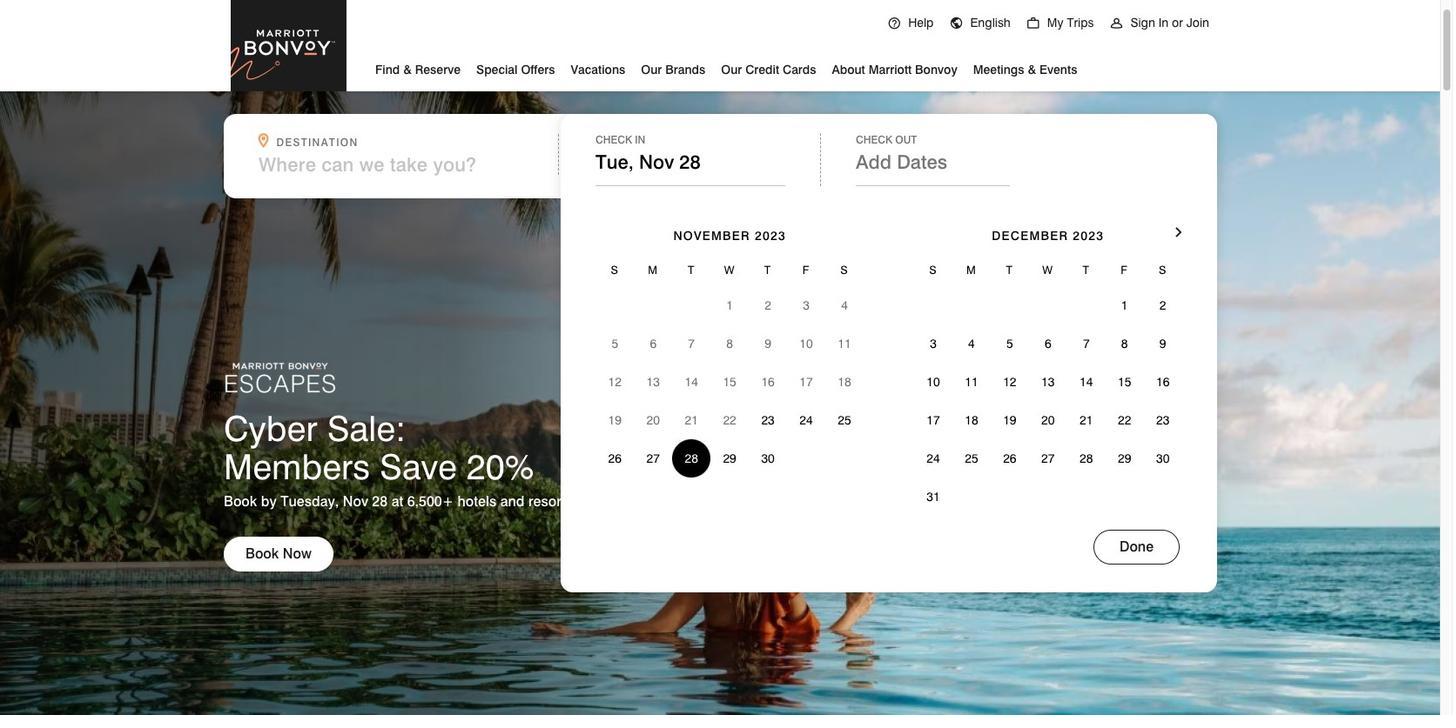 Task type: locate. For each thing, give the bounding box(es) containing it.
0 horizontal spatial 15
[[723, 375, 736, 389]]

0 horizontal spatial 13
[[647, 375, 660, 389]]

17 for row containing 17
[[927, 414, 940, 428]]

0 vertical spatial 25
[[838, 414, 851, 428]]

f for december 2023
[[1121, 263, 1128, 277]]

0 vertical spatial book
[[224, 494, 257, 510]]

1 vertical spatial 18
[[965, 414, 978, 428]]

1 vertical spatial in
[[635, 133, 646, 146]]

0 horizontal spatial in
[[635, 133, 646, 146]]

0 horizontal spatial w
[[724, 263, 735, 277]]

dates down our brands
[[618, 136, 658, 149]]

31
[[927, 490, 940, 504]]

1 14 from the left
[[685, 375, 698, 389]]

0 horizontal spatial 1
[[726, 299, 733, 313]]

t up thu nov 02 2023 cell
[[764, 263, 772, 277]]

10
[[800, 337, 813, 351], [927, 375, 940, 389]]

round image left help
[[887, 17, 901, 30]]

11
[[838, 337, 851, 351], [965, 375, 978, 389]]

0 horizontal spatial 22
[[723, 414, 736, 428]]

24 down fri nov 17 2023 cell
[[800, 414, 813, 428]]

2 2023 from the left
[[1073, 229, 1104, 243]]

0 horizontal spatial grid
[[596, 204, 864, 478]]

1 horizontal spatial 2023
[[1073, 229, 1104, 243]]

2 grid from the left
[[914, 204, 1182, 516]]

our for our credit cards
[[721, 63, 742, 77]]

s
[[611, 263, 619, 277], [840, 263, 849, 277], [929, 263, 938, 277], [1159, 263, 1167, 277]]

meetings
[[973, 63, 1024, 77]]

17 inside cell
[[800, 375, 813, 389]]

nov inside cyber sale: members save 20% book by tuesday, nov 28 at 6,500+ hotels and resorts around the world
[[343, 494, 368, 510]]

round image for my trips
[[1026, 17, 1040, 30]]

8 inside 'wed nov 08 2023' cell
[[726, 337, 733, 351]]

check up add
[[856, 133, 892, 146]]

find & reserve button
[[375, 56, 461, 81]]

1 f from the left
[[802, 263, 810, 277]]

2 & from the left
[[1028, 63, 1036, 77]]

1 horizontal spatial 30
[[1156, 452, 1170, 466]]

18 inside cell
[[838, 375, 851, 389]]

0 horizontal spatial 12
[[608, 375, 622, 389]]

1 2 from the left
[[765, 299, 771, 313]]

0 horizontal spatial check
[[596, 133, 632, 146]]

in inside "dropdown button"
[[1159, 16, 1169, 30]]

thu nov 02 2023 cell
[[749, 286, 787, 325]]

0 horizontal spatial f
[[802, 263, 810, 277]]

29
[[723, 452, 736, 466], [1118, 452, 1131, 466]]

& right find
[[403, 63, 412, 77]]

1 horizontal spatial 12
[[1003, 375, 1017, 389]]

round image
[[887, 17, 901, 30], [1026, 17, 1040, 30], [1110, 17, 1124, 30]]

1 horizontal spatial 26
[[1003, 452, 1017, 466]]

w down december 2023
[[1043, 263, 1054, 277]]

1 23 from the left
[[761, 414, 775, 428]]

0 vertical spatial 3
[[803, 299, 810, 313]]

special
[[476, 63, 518, 77]]

& inside dropdown button
[[1028, 63, 1036, 77]]

1 & from the left
[[403, 63, 412, 77]]

check inside check out add dates
[[856, 133, 892, 146]]

1 16 from the left
[[761, 375, 775, 389]]

1 horizontal spatial 13
[[1041, 375, 1055, 389]]

0 horizontal spatial 5
[[612, 337, 618, 351]]

about marriott bonvoy button
[[832, 56, 958, 81]]

2023 right november
[[755, 229, 786, 243]]

0 horizontal spatial dates
[[618, 136, 658, 149]]

0 horizontal spatial &
[[403, 63, 412, 77]]

21
[[685, 414, 698, 428], [1080, 414, 1093, 428]]

1 22 from the left
[[723, 414, 736, 428]]

dates down out
[[897, 151, 948, 173]]

23
[[761, 414, 775, 428], [1156, 414, 1170, 428]]

sun nov 12 2023 cell
[[596, 363, 634, 401]]

1 5 from the left
[[612, 337, 618, 351]]

0 horizontal spatial 6
[[650, 337, 657, 351]]

1 vertical spatial 17
[[927, 414, 940, 428]]

1
[[726, 299, 733, 313], [1121, 299, 1128, 313]]

1 vertical spatial 24
[[927, 452, 940, 466]]

1 check from the left
[[596, 133, 632, 146]]

2 check from the left
[[856, 133, 892, 146]]

0 horizontal spatial 18
[[838, 375, 851, 389]]

10 inside fri nov 10 2023 cell
[[800, 337, 813, 351]]

22
[[723, 414, 736, 428], [1118, 414, 1131, 428]]

3 t from the left
[[1006, 263, 1014, 277]]

0 horizontal spatial round image
[[887, 17, 901, 30]]

round image inside my trips "button"
[[1026, 17, 1040, 30]]

20
[[647, 414, 660, 428], [1041, 414, 1055, 428]]

1 2023 from the left
[[755, 229, 786, 243]]

0 horizontal spatial 21
[[685, 414, 698, 428]]

our left credit
[[721, 63, 742, 77]]

1 horizontal spatial 19
[[1003, 414, 1017, 428]]

book now
[[246, 546, 312, 563]]

0 horizontal spatial 9
[[765, 337, 771, 351]]

row containing 10
[[914, 363, 1182, 401]]

24 up 31
[[927, 452, 940, 466]]

1 horizontal spatial 29
[[1118, 452, 1131, 466]]

3
[[803, 299, 810, 313], [930, 337, 937, 351]]

0 horizontal spatial 8
[[726, 337, 733, 351]]

tue, inside the check in tue, nov 28
[[596, 151, 634, 173]]

vacations
[[571, 63, 625, 77]]

0 vertical spatial 24
[[800, 414, 813, 428]]

our
[[641, 63, 662, 77], [721, 63, 742, 77]]

& left events
[[1028, 63, 1036, 77]]

our left brands
[[641, 63, 662, 77]]

1 horizontal spatial row group
[[914, 286, 1182, 516]]

round image left my
[[1026, 17, 1040, 30]]

destination field
[[259, 153, 548, 176]]

tue, inside the dates tue, nov 28
[[596, 153, 635, 176]]

2 27 from the left
[[1041, 452, 1055, 466]]

1 horizontal spatial 21
[[1080, 414, 1093, 428]]

help
[[908, 16, 934, 30]]

book left by
[[224, 494, 257, 510]]

0 horizontal spatial 3
[[803, 299, 810, 313]]

2 1 from the left
[[1121, 299, 1128, 313]]

book left now
[[246, 546, 279, 563]]

round image inside sign in or join "dropdown button"
[[1110, 17, 1124, 30]]

7 inside cell
[[688, 337, 695, 351]]

26
[[608, 452, 622, 466], [1003, 452, 1017, 466]]

1 horizontal spatial 8
[[1121, 337, 1128, 351]]

1 29 from the left
[[723, 452, 736, 466]]

12
[[608, 375, 622, 389], [1003, 375, 1017, 389]]

2023 right december
[[1073, 229, 1104, 243]]

resorts
[[528, 494, 573, 510]]

in down our brands
[[635, 133, 646, 146]]

25
[[838, 414, 851, 428], [965, 452, 978, 466]]

check out add dates
[[856, 133, 948, 173]]

27
[[647, 452, 660, 466], [1041, 452, 1055, 466]]

1 26 from the left
[[608, 452, 622, 466]]

2 5 from the left
[[1007, 337, 1013, 351]]

1 vertical spatial dates
[[897, 151, 948, 173]]

1 horizontal spatial 20
[[1041, 414, 1055, 428]]

0 vertical spatial 11
[[838, 337, 851, 351]]

1 horizontal spatial 5
[[1007, 337, 1013, 351]]

2 round image from the left
[[1026, 17, 1040, 30]]

m for november 2023
[[648, 263, 658, 277]]

check down vacations
[[596, 133, 632, 146]]

row group
[[596, 286, 864, 478], [914, 286, 1182, 516]]

2 7 from the left
[[1083, 337, 1090, 351]]

17 right thu nov 16 2023 "cell"
[[800, 375, 813, 389]]

15
[[723, 375, 736, 389], [1118, 375, 1131, 389]]

0 horizontal spatial 11
[[838, 337, 851, 351]]

december 2023
[[992, 229, 1104, 243]]

1 horizontal spatial 24
[[927, 452, 940, 466]]

marriott
[[869, 63, 912, 77]]

0 horizontal spatial 7
[[688, 337, 695, 351]]

0 horizontal spatial 4
[[841, 299, 848, 313]]

sat nov 11 2023 cell
[[825, 325, 864, 363]]

about
[[832, 63, 865, 77]]

my trips button
[[1019, 0, 1102, 45]]

2
[[765, 299, 771, 313], [1160, 299, 1166, 313]]

round image left sign
[[1110, 17, 1124, 30]]

1 horizontal spatial 25
[[965, 452, 978, 466]]

0 horizontal spatial 19
[[608, 414, 622, 428]]

2 our from the left
[[721, 63, 742, 77]]

6
[[650, 337, 657, 351], [1045, 337, 1052, 351]]

at
[[392, 494, 403, 510]]

2 6 from the left
[[1045, 337, 1052, 351]]

english button
[[942, 0, 1019, 45]]

wed nov 08 2023 cell
[[711, 325, 749, 363]]

members
[[224, 446, 370, 488]]

0 horizontal spatial row group
[[596, 286, 864, 478]]

2 21 from the left
[[1080, 414, 1093, 428]]

check for tue,
[[596, 133, 632, 146]]

1 15 from the left
[[723, 375, 736, 389]]

tue nov 07 2023 cell
[[672, 325, 711, 363]]

1 horizontal spatial 4
[[968, 337, 975, 351]]

row
[[596, 253, 864, 286], [914, 253, 1182, 286], [596, 286, 864, 325], [914, 286, 1182, 325], [596, 325, 864, 363], [914, 325, 1182, 363], [596, 363, 864, 401], [914, 363, 1182, 401], [596, 401, 864, 440], [914, 401, 1182, 440], [596, 440, 864, 478], [914, 440, 1182, 478]]

1 horizontal spatial round image
[[1026, 17, 1040, 30]]

1 inside cell
[[726, 299, 733, 313]]

nov
[[639, 151, 674, 173], [640, 153, 675, 176], [343, 494, 368, 510]]

13 inside mon nov 13 2023 cell
[[647, 375, 660, 389]]

cyber sale: members save 20% book by tuesday, nov 28 at 6,500+ hotels and resorts around the world
[[224, 408, 685, 510]]

help link
[[880, 0, 942, 45]]

28
[[679, 151, 701, 173], [680, 153, 702, 176], [685, 452, 698, 466], [1080, 452, 1093, 466], [372, 494, 388, 510]]

3 inside row
[[930, 337, 937, 351]]

f
[[802, 263, 810, 277], [1121, 263, 1128, 277]]

round image inside help link
[[887, 17, 901, 30]]

tue nov 14 2023 cell
[[672, 363, 711, 401]]

0 vertical spatial dates
[[618, 136, 658, 149]]

fri nov 17 2023 cell
[[787, 363, 825, 401]]

tue nov 21 2023 cell
[[672, 401, 711, 440]]

world
[[650, 494, 685, 510]]

1 9 from the left
[[765, 337, 771, 351]]

1 horizontal spatial 23
[[1156, 414, 1170, 428]]

2 13 from the left
[[1041, 375, 1055, 389]]

0 horizontal spatial 24
[[800, 414, 813, 428]]

in for tue,
[[635, 133, 646, 146]]

2 26 from the left
[[1003, 452, 1017, 466]]

my trips
[[1047, 16, 1094, 30]]

14 inside tue nov 14 2023 cell
[[685, 375, 698, 389]]

6 inside cell
[[650, 337, 657, 351]]

1 grid from the left
[[596, 204, 864, 478]]

check inside the check in tue, nov 28
[[596, 133, 632, 146]]

0 vertical spatial 17
[[800, 375, 813, 389]]

0 horizontal spatial 30
[[761, 452, 775, 466]]

sale:
[[327, 408, 406, 449]]

0 vertical spatial 10
[[800, 337, 813, 351]]

t down november
[[688, 263, 695, 277]]

1 row group from the left
[[596, 286, 864, 478]]

2 14 from the left
[[1080, 375, 1093, 389]]

grid containing november 2023
[[596, 204, 864, 478]]

about marriott bonvoy
[[832, 63, 958, 77]]

dates
[[618, 136, 658, 149], [897, 151, 948, 173]]

1 12 from the left
[[608, 375, 622, 389]]

our inside dropdown button
[[641, 63, 662, 77]]

0 horizontal spatial 26
[[608, 452, 622, 466]]

t down december 2023
[[1083, 263, 1090, 277]]

1 w from the left
[[724, 263, 735, 277]]

5 inside cell
[[612, 337, 618, 351]]

0 horizontal spatial 16
[[761, 375, 775, 389]]

2 row group from the left
[[914, 286, 1182, 516]]

4
[[841, 299, 848, 313], [968, 337, 975, 351]]

w down november 2023
[[724, 263, 735, 277]]

1 horizontal spatial 2
[[1160, 299, 1166, 313]]

17 for fri nov 17 2023 cell
[[800, 375, 813, 389]]

in left or
[[1159, 16, 1169, 30]]

dates inside the dates tue, nov 28
[[618, 136, 658, 149]]

sign in or join button
[[1102, 0, 1217, 45]]

20 inside cell
[[647, 414, 660, 428]]

nov inside the dates tue, nov 28
[[640, 153, 675, 176]]

row containing 3
[[914, 325, 1182, 363]]

thu nov 16 2023 cell
[[749, 363, 787, 401]]

7
[[688, 337, 695, 351], [1083, 337, 1090, 351]]

in
[[1159, 16, 1169, 30], [635, 133, 646, 146]]

24
[[800, 414, 813, 428], [927, 452, 940, 466]]

1 horizontal spatial check
[[856, 133, 892, 146]]

17 up 31
[[927, 414, 940, 428]]

cyber
[[224, 408, 318, 449]]

3 inside cell
[[803, 299, 810, 313]]

1 horizontal spatial dates
[[897, 151, 948, 173]]

None search field
[[224, 114, 1217, 593]]

1 1 from the left
[[726, 299, 733, 313]]

1 horizontal spatial 16
[[1156, 375, 1170, 389]]

30
[[761, 452, 775, 466], [1156, 452, 1170, 466]]

1 horizontal spatial 3
[[930, 337, 937, 351]]

0 horizontal spatial 27
[[647, 452, 660, 466]]

1 horizontal spatial in
[[1159, 16, 1169, 30]]

1 horizontal spatial grid
[[914, 204, 1182, 516]]

t
[[688, 263, 695, 277], [764, 263, 772, 277], [1006, 263, 1014, 277], [1083, 263, 1090, 277]]

sun nov 19 2023 cell
[[596, 401, 634, 440]]

1 horizontal spatial 27
[[1041, 452, 1055, 466]]

0 horizontal spatial 17
[[800, 375, 813, 389]]

1 horizontal spatial 15
[[1118, 375, 1131, 389]]

0 horizontal spatial 10
[[800, 337, 813, 351]]

8
[[726, 337, 733, 351], [1121, 337, 1128, 351]]

the
[[626, 494, 646, 510]]

row containing 12
[[596, 363, 864, 401]]

1 horizontal spatial 22
[[1118, 414, 1131, 428]]

2 f from the left
[[1121, 263, 1128, 277]]

14
[[685, 375, 698, 389], [1080, 375, 1093, 389]]

1 m from the left
[[648, 263, 658, 277]]

thu nov 09 2023 cell
[[749, 325, 787, 363]]

tue,
[[596, 151, 634, 173], [596, 153, 635, 176]]

1 20 from the left
[[647, 414, 660, 428]]

1 horizontal spatial 10
[[927, 375, 940, 389]]

0 horizontal spatial 23
[[761, 414, 775, 428]]

reserve
[[415, 63, 461, 77]]

1 horizontal spatial m
[[966, 263, 977, 277]]

0 horizontal spatial 29
[[723, 452, 736, 466]]

0 horizontal spatial 20
[[647, 414, 660, 428]]

& inside dropdown button
[[403, 63, 412, 77]]

13
[[647, 375, 660, 389], [1041, 375, 1055, 389]]

meetings & events
[[973, 63, 1077, 77]]

1 horizontal spatial w
[[1043, 263, 1054, 277]]

mon nov 06 2023 cell
[[634, 325, 672, 363]]

1 6 from the left
[[650, 337, 657, 351]]

2023
[[755, 229, 786, 243], [1073, 229, 1104, 243]]

16
[[761, 375, 775, 389], [1156, 375, 1170, 389]]

mon nov 20 2023 cell
[[634, 401, 672, 440]]

1 vertical spatial 4
[[968, 337, 975, 351]]

grid
[[596, 204, 864, 478], [914, 204, 1182, 516]]

book
[[224, 494, 257, 510], [246, 546, 279, 563]]

check for add
[[856, 133, 892, 146]]

19
[[608, 414, 622, 428], [1003, 414, 1017, 428]]

1 horizontal spatial f
[[1121, 263, 1128, 277]]

1 19 from the left
[[608, 414, 622, 428]]

1 horizontal spatial 9
[[1160, 337, 1166, 351]]

1 horizontal spatial &
[[1028, 63, 1036, 77]]

row group for november
[[596, 286, 864, 478]]

&
[[403, 63, 412, 77], [1028, 63, 1036, 77]]

1 8 from the left
[[726, 337, 733, 351]]

1 our from the left
[[641, 63, 662, 77]]

0 vertical spatial 18
[[838, 375, 851, 389]]

t down december
[[1006, 263, 1014, 277]]

none search field containing tue, nov 28
[[224, 114, 1217, 593]]

round image for help
[[887, 17, 901, 30]]

2 horizontal spatial round image
[[1110, 17, 1124, 30]]

1 round image from the left
[[887, 17, 901, 30]]

0 vertical spatial in
[[1159, 16, 1169, 30]]

3 round image from the left
[[1110, 17, 1124, 30]]

tuesday,
[[281, 494, 339, 510]]

1 horizontal spatial 14
[[1080, 375, 1093, 389]]

1 vertical spatial 10
[[927, 375, 940, 389]]

our credit cards link
[[721, 56, 816, 81]]

1 horizontal spatial our
[[721, 63, 742, 77]]

w
[[724, 263, 735, 277], [1043, 263, 1054, 277]]

2 29 from the left
[[1118, 452, 1131, 466]]

1 horizontal spatial 1
[[1121, 299, 1128, 313]]

0 horizontal spatial 2023
[[755, 229, 786, 243]]

in inside the check in tue, nov 28
[[635, 133, 646, 146]]

our brands
[[641, 63, 705, 77]]

1 21 from the left
[[685, 414, 698, 428]]

0 horizontal spatial our
[[641, 63, 662, 77]]

1 horizontal spatial 17
[[927, 414, 940, 428]]

9
[[765, 337, 771, 351], [1160, 337, 1166, 351]]

12 inside sun nov 12 2023 cell
[[608, 375, 622, 389]]

17
[[800, 375, 813, 389], [927, 414, 940, 428]]

1 13 from the left
[[647, 375, 660, 389]]

1 vertical spatial 3
[[930, 337, 937, 351]]

16 inside "cell"
[[761, 375, 775, 389]]

sign
[[1131, 16, 1155, 30]]

1 7 from the left
[[688, 337, 695, 351]]

2 m from the left
[[966, 263, 977, 277]]

2 w from the left
[[1043, 263, 1054, 277]]

1 30 from the left
[[761, 452, 775, 466]]

28 inside the check in tue, nov 28
[[679, 151, 701, 173]]

check
[[596, 133, 632, 146], [856, 133, 892, 146]]

round image
[[949, 17, 963, 30]]

4 s from the left
[[1159, 263, 1167, 277]]

0 horizontal spatial 2
[[765, 299, 771, 313]]

0 horizontal spatial 14
[[685, 375, 698, 389]]



Task type: describe. For each thing, give the bounding box(es) containing it.
done
[[1120, 539, 1154, 556]]

find & reserve
[[375, 63, 461, 77]]

9 inside cell
[[765, 337, 771, 351]]

sat nov 04 2023 cell
[[825, 286, 864, 325]]

cards
[[783, 63, 816, 77]]

vacations button
[[571, 56, 625, 81]]

19 inside cell
[[608, 414, 622, 428]]

f for november 2023
[[802, 263, 810, 277]]

bonvoy
[[915, 63, 958, 77]]

3 for fri nov 03 2023 cell
[[803, 299, 810, 313]]

sun nov 05 2023 cell
[[596, 325, 634, 363]]

1 s from the left
[[611, 263, 619, 277]]

hotels
[[458, 494, 497, 510]]

december
[[992, 229, 1069, 243]]

3 s from the left
[[929, 263, 938, 277]]

row containing 5
[[596, 325, 864, 363]]

1 horizontal spatial 18
[[965, 414, 978, 428]]

events
[[1040, 63, 1077, 77]]

& for meetings
[[1028, 63, 1036, 77]]

15 inside cell
[[723, 375, 736, 389]]

destination
[[277, 136, 358, 149]]

our credit cards
[[721, 63, 816, 77]]

2 22 from the left
[[1118, 414, 1131, 428]]

by
[[261, 494, 277, 510]]

10 for fri nov 10 2023 cell
[[800, 337, 813, 351]]

add
[[856, 151, 892, 173]]

28 inside the dates tue, nov 28
[[680, 153, 702, 176]]

4 t from the left
[[1083, 263, 1090, 277]]

2 20 from the left
[[1041, 414, 1055, 428]]

in for or
[[1159, 16, 1169, 30]]

1 horizontal spatial 11
[[965, 375, 978, 389]]

2 30 from the left
[[1156, 452, 1170, 466]]

row group for december
[[914, 286, 1182, 516]]

2 2 from the left
[[1160, 299, 1166, 313]]

wed nov 15 2023 cell
[[711, 363, 749, 401]]

november 2023
[[673, 229, 786, 243]]

3 for row containing 3
[[930, 337, 937, 351]]

fri nov 10 2023 cell
[[787, 325, 825, 363]]

20%
[[466, 446, 534, 488]]

or
[[1172, 16, 1183, 30]]

11 inside sat nov 11 2023 cell
[[838, 337, 851, 351]]

w for december
[[1043, 263, 1054, 277]]

2 s from the left
[[840, 263, 849, 277]]

row containing 24
[[914, 440, 1182, 478]]

22 inside cell
[[723, 414, 736, 428]]

dates tue, nov 28
[[596, 136, 702, 176]]

4 inside sat nov 04 2023 cell
[[841, 299, 848, 313]]

our for our brands
[[641, 63, 662, 77]]

nov inside the check in tue, nov 28
[[639, 151, 674, 173]]

& for find
[[403, 63, 412, 77]]

brands
[[665, 63, 705, 77]]

meetings & events button
[[973, 56, 1077, 81]]

row containing 17
[[914, 401, 1182, 440]]

row containing 19
[[596, 401, 864, 440]]

Destination text field
[[259, 153, 525, 176]]

10 for row containing 10
[[927, 375, 940, 389]]

2 19 from the left
[[1003, 414, 1017, 428]]

out
[[895, 133, 917, 146]]

book inside cyber sale: members save 20% book by tuesday, nov 28 at 6,500+ hotels and resorts around the world
[[224, 494, 257, 510]]

join
[[1187, 16, 1209, 30]]

28 inside cyber sale: members save 20% book by tuesday, nov 28 at 6,500+ hotels and resorts around the world
[[372, 494, 388, 510]]

marriott bonvoy escapes image
[[224, 361, 337, 395]]

6,500+
[[407, 494, 454, 510]]

wed nov 22 2023 cell
[[711, 401, 749, 440]]

done button
[[1094, 530, 1180, 565]]

1 27 from the left
[[647, 452, 660, 466]]

now
[[283, 546, 312, 563]]

special offers
[[476, 63, 555, 77]]

2 inside cell
[[765, 299, 771, 313]]

2 9 from the left
[[1160, 337, 1166, 351]]

21 inside cell
[[685, 414, 698, 428]]

2023 for november 2023
[[755, 229, 786, 243]]

2 12 from the left
[[1003, 375, 1017, 389]]

2023 for december 2023
[[1073, 229, 1104, 243]]

1 t from the left
[[688, 263, 695, 277]]

2 t from the left
[[764, 263, 772, 277]]

2 8 from the left
[[1121, 337, 1128, 351]]

our brands button
[[641, 56, 705, 81]]

grid containing december 2023
[[914, 204, 1182, 516]]

dates inside check out add dates
[[897, 151, 948, 173]]

trips
[[1067, 16, 1094, 30]]

w for november
[[724, 263, 735, 277]]

round image for sign in or join
[[1110, 17, 1124, 30]]

and
[[500, 494, 525, 510]]

1 vertical spatial 25
[[965, 452, 978, 466]]

fri nov 03 2023 cell
[[787, 286, 825, 325]]

special offers button
[[476, 56, 555, 81]]

mon nov 13 2023 cell
[[634, 363, 672, 401]]

save
[[380, 446, 457, 488]]

sat nov 18 2023 cell
[[825, 363, 864, 401]]

english
[[970, 16, 1011, 30]]

my
[[1047, 16, 1064, 30]]

2 23 from the left
[[1156, 414, 1170, 428]]

0 horizontal spatial 25
[[838, 414, 851, 428]]

wed nov 01 2023 cell
[[711, 286, 749, 325]]

find
[[375, 63, 400, 77]]

around
[[577, 494, 622, 510]]

credit
[[745, 63, 779, 77]]

2 16 from the left
[[1156, 375, 1170, 389]]

november
[[673, 229, 750, 243]]

book now link
[[224, 537, 333, 572]]

m for december 2023
[[966, 263, 977, 277]]

2 15 from the left
[[1118, 375, 1131, 389]]

row containing 26
[[596, 440, 864, 478]]

sign in or join
[[1131, 16, 1209, 30]]

check in tue, nov 28
[[596, 133, 701, 173]]

1 vertical spatial book
[[246, 546, 279, 563]]

offers
[[521, 63, 555, 77]]



Task type: vqa. For each thing, say whether or not it's contained in the screenshot.
topmost Dates
yes



